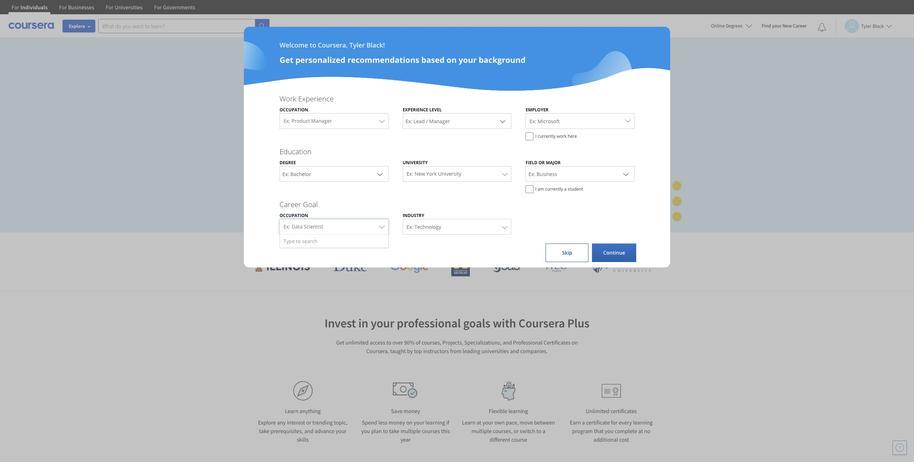 Task type: vqa. For each thing, say whether or not it's contained in the screenshot.
Privilege
no



Task type: locate. For each thing, give the bounding box(es) containing it.
course
[[512, 436, 527, 443]]

spend less money on your learning if you plan to take multiple courses this year
[[361, 419, 450, 443]]

plus up certificates
[[568, 316, 590, 331]]

certificate up that at right
[[586, 419, 610, 426]]

0 vertical spatial with
[[525, 238, 543, 250]]

0 horizontal spatial leading
[[383, 238, 412, 250]]

1 vertical spatial occupation
[[280, 213, 308, 219]]

save money
[[391, 408, 420, 415]]

chevron down image
[[499, 117, 507, 125], [376, 170, 384, 178]]

get inside the onboardingmodal dialog
[[280, 54, 293, 65]]

1 multiple from the left
[[401, 428, 421, 435]]

2 occupation field from the top
[[280, 219, 388, 235]]

topic,
[[334, 419, 348, 426]]

your inside unlimited access to 7,000+ world-class courses, hands-on projects, and job-ready certificate programs—all included in your subscription
[[250, 124, 267, 135]]

1 vertical spatial certificate
[[586, 419, 610, 426]]

to inside career goal element
[[296, 238, 301, 245]]

from left 275+
[[339, 238, 359, 250]]

your inside the onboardingmodal dialog
[[459, 54, 477, 65]]

certificate
[[336, 111, 372, 122], [586, 419, 610, 426]]

1 vertical spatial new
[[415, 170, 425, 177]]

degree
[[280, 160, 296, 166]]

your left background
[[459, 54, 477, 65]]

learn for learn from 275+ leading universities and companies with coursera plus
[[314, 238, 337, 250]]

plus left continue
[[584, 238, 600, 250]]

0 horizontal spatial unlimited
[[250, 99, 286, 109]]

1 horizontal spatial learn
[[314, 238, 337, 250]]

occupation field inside work experience element
[[280, 113, 388, 129]]

1 horizontal spatial university
[[438, 170, 462, 177]]

coursera, up personalized
[[318, 41, 348, 49]]

occupation down the 'work'
[[280, 107, 308, 113]]

you up additional
[[605, 428, 614, 435]]

1 horizontal spatial learning
[[509, 408, 528, 415]]

courses, up programs—all
[[393, 99, 423, 109]]

leading up google image
[[383, 238, 412, 250]]

based
[[422, 54, 445, 65]]

ex: left 'york'
[[407, 170, 413, 177]]

in right included
[[462, 111, 469, 122]]

0 vertical spatial chevron down image
[[499, 117, 507, 125]]

your down projects,
[[250, 124, 267, 135]]

universities down technology
[[414, 238, 460, 250]]

leading
[[383, 238, 412, 250], [463, 348, 481, 355]]

flexible
[[489, 408, 508, 415]]

skills
[[297, 436, 309, 443]]

take down 'explore' on the bottom left of page
[[259, 428, 269, 435]]

your inside learn at your own pace, move between multiple courses, or switch to a different course
[[483, 419, 494, 426]]

Occupation field
[[280, 113, 388, 129], [280, 219, 388, 235]]

0 vertical spatial or
[[539, 160, 545, 166]]

0 vertical spatial occupation
[[280, 107, 308, 113]]

invest in your professional goals with coursera plus
[[325, 316, 590, 331]]

1 vertical spatial coursera
[[519, 316, 565, 331]]

between
[[534, 419, 555, 426]]

on inside the onboardingmodal dialog
[[447, 54, 457, 65]]

1 vertical spatial courses,
[[422, 339, 442, 346]]

york
[[427, 170, 437, 177]]

access left over
[[370, 339, 385, 346]]

switch
[[520, 428, 536, 435]]

money right save in the left of the page
[[404, 408, 420, 415]]

sas image
[[493, 261, 520, 272]]

courses, inside get unlimited access to over 90% of courses, projects, specializations, and professional certificates on coursera, taught by top instructors from leading universities and companies.
[[422, 339, 442, 346]]

program
[[572, 428, 593, 435]]

unlimited up that at right
[[586, 408, 610, 415]]

0 horizontal spatial coursera,
[[318, 41, 348, 49]]

duke university image
[[334, 260, 367, 272]]

1 horizontal spatial at
[[639, 428, 643, 435]]

a right earn
[[582, 419, 585, 426]]

experience level
[[403, 107, 442, 113]]

0 vertical spatial a
[[564, 186, 567, 192]]

you down spend
[[361, 428, 370, 435]]

2 vertical spatial courses,
[[493, 428, 513, 435]]

new right find
[[783, 23, 792, 29]]

take right plan
[[389, 428, 400, 435]]

0 vertical spatial money
[[404, 408, 420, 415]]

day
[[280, 175, 289, 182]]

0 vertical spatial leading
[[383, 238, 412, 250]]

1 horizontal spatial with
[[525, 238, 543, 250]]

and up 'subscription' in the top left of the page
[[283, 111, 297, 122]]

experience left 'level'
[[403, 107, 428, 113]]

chevron down image inside work experience element
[[499, 117, 507, 125]]

Occupation text field
[[284, 220, 376, 234]]

None search field
[[98, 19, 270, 33]]

0 horizontal spatial you
[[361, 428, 370, 435]]

occupation inside career goal element
[[280, 213, 308, 219]]

ex: down employer
[[530, 118, 537, 125]]

your inside 'explore any interest or trending topic, take prerequisites, and advance your skills'
[[336, 428, 347, 435]]

1 vertical spatial experience
[[403, 107, 428, 113]]

1 horizontal spatial chevron down image
[[499, 117, 507, 125]]

0 vertical spatial career
[[793, 23, 807, 29]]

0 vertical spatial in
[[462, 111, 469, 122]]

unlimited for unlimited certificates
[[586, 408, 610, 415]]

this
[[441, 428, 450, 435]]

your down topic,
[[336, 428, 347, 435]]

2 vertical spatial learn
[[462, 419, 476, 426]]

2 horizontal spatial or
[[539, 160, 545, 166]]

on inside get unlimited access to over 90% of courses, projects, specializations, and professional certificates on coursera, taught by top instructors from leading universities and companies.
[[572, 339, 578, 346]]

coursera up hec paris image
[[545, 238, 581, 250]]

275+
[[361, 238, 381, 250]]

1 horizontal spatial get
[[336, 339, 345, 346]]

for universities
[[106, 4, 143, 11]]

1 horizontal spatial from
[[450, 348, 462, 355]]

university up 'york'
[[403, 160, 428, 166]]

courses,
[[393, 99, 423, 109], [422, 339, 442, 346], [493, 428, 513, 435]]

0 vertical spatial courses,
[[393, 99, 423, 109]]

at left own
[[477, 419, 482, 426]]

occupation up data
[[280, 213, 308, 219]]

unlimited access to 7,000+ world-class courses, hands-on projects, and job-ready certificate programs—all included in your subscription
[[250, 99, 469, 135]]

2 vertical spatial a
[[543, 428, 546, 435]]

a inside dialog
[[564, 186, 567, 192]]

0 horizontal spatial chevron down image
[[376, 170, 384, 178]]

1 you from the left
[[361, 428, 370, 435]]

University field
[[403, 166, 511, 182]]

plan
[[371, 428, 382, 435]]

on inside unlimited access to 7,000+ world-class courses, hands-on projects, and job-ready certificate programs—all included in your subscription
[[450, 99, 460, 109]]

for for individuals
[[11, 4, 19, 11]]

0 horizontal spatial take
[[259, 428, 269, 435]]

scientist
[[304, 223, 323, 230]]

occupation field down the 7,000+
[[280, 113, 388, 129]]

in up unlimited
[[359, 316, 368, 331]]

leading down specializations,
[[463, 348, 481, 355]]

your up over
[[371, 316, 395, 331]]

3 for from the left
[[106, 4, 114, 11]]

unlimited inside unlimited access to 7,000+ world-class courses, hands-on projects, and job-ready certificate programs—all included in your subscription
[[250, 99, 286, 109]]

1 horizontal spatial universities
[[482, 348, 509, 355]]

1 vertical spatial access
[[370, 339, 385, 346]]

new left 'york'
[[415, 170, 425, 177]]

multiple inside learn at your own pace, move between multiple courses, or switch to a different course
[[472, 428, 492, 435]]

occupation field inside career goal element
[[280, 219, 388, 235]]

universities
[[115, 4, 143, 11]]

learning up the no on the right of page
[[633, 419, 653, 426]]

1 vertical spatial get
[[336, 339, 345, 346]]

to inside unlimited access to 7,000+ world-class courses, hands-on projects, and job-ready certificate programs—all included in your subscription
[[314, 99, 321, 109]]

1 vertical spatial universities
[[482, 348, 509, 355]]

0 vertical spatial university
[[403, 160, 428, 166]]

here
[[568, 133, 577, 139]]

to right type
[[296, 238, 301, 245]]

i left am
[[536, 186, 537, 192]]

work experience
[[280, 94, 334, 104]]

1 vertical spatial career
[[280, 200, 301, 209]]

currently right am
[[545, 186, 563, 192]]

on right certificates
[[572, 339, 578, 346]]

ex: down industry
[[407, 224, 413, 230]]

get inside get unlimited access to over 90% of courses, projects, specializations, and professional certificates on coursera, taught by top instructors from leading universities and companies.
[[336, 339, 345, 346]]

learning up courses
[[426, 419, 445, 426]]

courses, up instructors
[[422, 339, 442, 346]]

ex: inside education element
[[407, 170, 413, 177]]

at inside 'earn a certificate for every learning program that you complete at no additional cost'
[[639, 428, 643, 435]]

coursera up professional
[[519, 316, 565, 331]]

learn from 275+ leading universities and companies with coursera plus
[[314, 238, 600, 250]]

on right based
[[447, 54, 457, 65]]

courses, up different
[[493, 428, 513, 435]]

1 i from the top
[[536, 133, 537, 139]]

different
[[490, 436, 510, 443]]

chevron down image inside education element
[[376, 170, 384, 178]]

and inside 'explore any interest or trending topic, take prerequisites, and advance your skills'
[[304, 428, 314, 435]]

for left businesses
[[59, 4, 67, 11]]

ex: for ex: technology
[[407, 224, 413, 230]]

to inside get unlimited access to over 90% of courses, projects, specializations, and professional certificates on coursera, taught by top instructors from leading universities and companies.
[[387, 339, 392, 346]]

get personalized recommendations based on your background
[[280, 54, 526, 65]]

0 vertical spatial coursera,
[[318, 41, 348, 49]]

ex: for ex: product manager
[[284, 118, 290, 124]]

occupation inside work experience element
[[280, 107, 308, 113]]

university of michigan image
[[452, 257, 470, 277]]

coursera plus image
[[250, 66, 359, 76]]

universities down specializations,
[[482, 348, 509, 355]]

ex: data scientist
[[284, 223, 323, 230]]

welcome to coursera, tyler black!
[[280, 41, 385, 49]]

1 occupation from the top
[[280, 107, 308, 113]]

professional
[[513, 339, 543, 346]]

ex: left data
[[284, 223, 290, 230]]

your left own
[[483, 419, 494, 426]]

learning up pace,
[[509, 408, 528, 415]]

1 vertical spatial with
[[493, 316, 516, 331]]

1 horizontal spatial unlimited
[[586, 408, 610, 415]]

1 horizontal spatial experience
[[403, 107, 428, 113]]

0 horizontal spatial or
[[306, 419, 311, 426]]

0 vertical spatial unlimited
[[250, 99, 286, 109]]

0 horizontal spatial in
[[359, 316, 368, 331]]

ex: new york university
[[407, 170, 462, 177]]

1 horizontal spatial in
[[462, 111, 469, 122]]

on down save money
[[406, 419, 413, 426]]

or up course
[[514, 428, 519, 435]]

2 multiple from the left
[[472, 428, 492, 435]]

access
[[288, 99, 312, 109], [370, 339, 385, 346]]

your up courses
[[414, 419, 425, 426]]

save money image
[[393, 383, 419, 399]]

learn right if
[[462, 419, 476, 426]]

or inside education element
[[539, 160, 545, 166]]

a left student
[[564, 186, 567, 192]]

0 horizontal spatial certificate
[[336, 111, 372, 122]]

1 horizontal spatial you
[[605, 428, 614, 435]]

learn inside learn at your own pace, move between multiple courses, or switch to a different course
[[462, 419, 476, 426]]

banner navigation
[[6, 0, 201, 20]]

0 horizontal spatial career
[[280, 200, 301, 209]]

1 vertical spatial university
[[438, 170, 462, 177]]

i
[[536, 133, 537, 139], [536, 186, 537, 192]]

1 horizontal spatial or
[[514, 428, 519, 435]]

i right by checking this box, i am confirming that the employer listed above is my current employer. option
[[536, 133, 537, 139]]

move
[[520, 419, 533, 426]]

1 vertical spatial from
[[450, 348, 462, 355]]

that
[[594, 428, 604, 435]]

0 horizontal spatial new
[[415, 170, 425, 177]]

money inside spend less money on your learning if you plan to take multiple courses this year
[[389, 419, 405, 426]]

goals
[[463, 316, 491, 331]]

help center image
[[896, 444, 905, 452]]

with right companies
[[525, 238, 543, 250]]

0 vertical spatial get
[[280, 54, 293, 65]]

or down anything
[[306, 419, 311, 426]]

major
[[546, 160, 561, 166]]

1 horizontal spatial coursera,
[[366, 348, 389, 355]]

1 vertical spatial at
[[639, 428, 643, 435]]

for left governments
[[154, 4, 162, 11]]

courses
[[422, 428, 440, 435]]

career left 'goal'
[[280, 200, 301, 209]]

0 horizontal spatial multiple
[[401, 428, 421, 435]]

0 vertical spatial from
[[339, 238, 359, 250]]

ex: left the product
[[284, 118, 290, 124]]

2 occupation from the top
[[280, 213, 308, 219]]

coursera, left the taught
[[366, 348, 389, 355]]

1 take from the left
[[259, 428, 269, 435]]

1 horizontal spatial a
[[564, 186, 567, 192]]

work
[[280, 94, 297, 104]]

flexible learning image
[[496, 381, 521, 401]]

learn down occupation text field
[[314, 238, 337, 250]]

1 horizontal spatial certificate
[[586, 419, 610, 426]]

a down between
[[543, 428, 546, 435]]

multiple inside spend less money on your learning if you plan to take multiple courses this year
[[401, 428, 421, 435]]

certificate inside unlimited access to 7,000+ world-class courses, hands-on projects, and job-ready certificate programs—all included in your subscription
[[336, 111, 372, 122]]

your
[[772, 23, 782, 29], [459, 54, 477, 65], [250, 124, 267, 135], [371, 316, 395, 331], [414, 419, 425, 426], [483, 419, 494, 426], [336, 428, 347, 435]]

on up included
[[450, 99, 460, 109]]

prerequisites,
[[271, 428, 303, 435]]

or right field
[[539, 160, 545, 166]]

and inside unlimited access to 7,000+ world-class courses, hands-on projects, and job-ready certificate programs—all included in your subscription
[[283, 111, 297, 122]]

university right 'york'
[[438, 170, 462, 177]]

1 horizontal spatial access
[[370, 339, 385, 346]]

to left over
[[387, 339, 392, 346]]

work
[[557, 133, 567, 139]]

1 vertical spatial plus
[[568, 316, 590, 331]]

learn anything image
[[293, 381, 313, 401]]

1 horizontal spatial take
[[389, 428, 400, 435]]

currently left "work"
[[538, 133, 556, 139]]

with
[[525, 238, 543, 250], [493, 316, 516, 331]]

certificate down the world-
[[336, 111, 372, 122]]

get down welcome
[[280, 54, 293, 65]]

job-
[[300, 111, 314, 122]]

learn for learn at your own pace, move between multiple courses, or switch to a different course
[[462, 419, 476, 426]]

get for get unlimited access to over 90% of courses, projects, specializations, and professional certificates on coursera, taught by top instructors from leading universities and companies.
[[336, 339, 345, 346]]

4 for from the left
[[154, 4, 162, 11]]

2 i from the top
[[536, 186, 537, 192]]

0 horizontal spatial at
[[477, 419, 482, 426]]

any
[[277, 419, 286, 426]]

with right goals
[[493, 316, 516, 331]]

welcome
[[280, 41, 308, 49]]

start 7-day free trial button
[[250, 170, 325, 187]]

0 horizontal spatial access
[[288, 99, 312, 109]]

2 for from the left
[[59, 4, 67, 11]]

recommendations
[[348, 54, 419, 65]]

for for businesses
[[59, 4, 67, 11]]

at left the no on the right of page
[[639, 428, 643, 435]]

0 vertical spatial at
[[477, 419, 482, 426]]

invest
[[325, 316, 356, 331]]

access up job-
[[288, 99, 312, 109]]

and up skills
[[304, 428, 314, 435]]

0 vertical spatial i
[[536, 133, 537, 139]]

to up the ready
[[314, 99, 321, 109]]

learn up interest at the bottom left of page
[[285, 408, 299, 415]]

0 vertical spatial new
[[783, 23, 792, 29]]

occupation field up search
[[280, 219, 388, 235]]

0 vertical spatial access
[[288, 99, 312, 109]]

I currently work here checkbox
[[526, 133, 534, 140]]

learning inside 'earn a certificate for every learning program that you complete at no additional cost'
[[633, 419, 653, 426]]

0 horizontal spatial experience
[[298, 94, 334, 104]]

experience up the ready
[[298, 94, 334, 104]]

hec paris image
[[544, 259, 569, 274]]

ex: product manager
[[284, 118, 332, 124]]

own
[[495, 419, 505, 426]]

for individuals
[[11, 4, 48, 11]]

for
[[611, 419, 618, 426]]

earn
[[570, 419, 581, 426]]

you inside spend less money on your learning if you plan to take multiple courses this year
[[361, 428, 370, 435]]

a inside learn at your own pace, move between multiple courses, or switch to a different course
[[543, 428, 546, 435]]

a inside 'earn a certificate for every learning program that you complete at no additional cost'
[[582, 419, 585, 426]]

1 vertical spatial or
[[306, 419, 311, 426]]

2 horizontal spatial learn
[[462, 419, 476, 426]]

learn
[[314, 238, 337, 250], [285, 408, 299, 415], [462, 419, 476, 426]]

access inside unlimited access to 7,000+ world-class courses, hands-on projects, and job-ready certificate programs—all included in your subscription
[[288, 99, 312, 109]]

0 horizontal spatial learning
[[426, 419, 445, 426]]

get left unlimited
[[336, 339, 345, 346]]

1 horizontal spatial new
[[783, 23, 792, 29]]

from down projects, at bottom
[[450, 348, 462, 355]]

7,000+
[[323, 99, 348, 109]]

google image
[[390, 260, 429, 273]]

university
[[403, 160, 428, 166], [438, 170, 462, 177]]

learning inside spend less money on your learning if you plan to take multiple courses this year
[[426, 419, 445, 426]]

1 vertical spatial unlimited
[[586, 408, 610, 415]]

1 for from the left
[[11, 4, 19, 11]]

2 take from the left
[[389, 428, 400, 435]]

career left show notifications image
[[793, 23, 807, 29]]

2 you from the left
[[605, 428, 614, 435]]

occupation for career
[[280, 213, 308, 219]]

in inside unlimited access to 7,000+ world-class courses, hands-on projects, and job-ready certificate programs—all included in your subscription
[[462, 111, 469, 122]]

take inside spend less money on your learning if you plan to take multiple courses this year
[[389, 428, 400, 435]]

you
[[361, 428, 370, 435], [605, 428, 614, 435]]

show notifications image
[[818, 23, 827, 32]]

0 horizontal spatial learn
[[285, 408, 299, 415]]

new
[[783, 23, 792, 29], [415, 170, 425, 177]]

chevron down image for degree
[[376, 170, 384, 178]]

coursera, inside the onboardingmodal dialog
[[318, 41, 348, 49]]

2 horizontal spatial a
[[582, 419, 585, 426]]

0 horizontal spatial a
[[543, 428, 546, 435]]

0 vertical spatial currently
[[538, 133, 556, 139]]

for left universities
[[106, 4, 114, 11]]

1 vertical spatial learn
[[285, 408, 299, 415]]

1 occupation field from the top
[[280, 113, 388, 129]]

or inside learn at your own pace, move between multiple courses, or switch to a different course
[[514, 428, 519, 435]]

0 vertical spatial learn
[[314, 238, 337, 250]]

multiple up year
[[401, 428, 421, 435]]

0 horizontal spatial get
[[280, 54, 293, 65]]

to right plan
[[383, 428, 388, 435]]

multiple
[[401, 428, 421, 435], [472, 428, 492, 435]]

universities inside get unlimited access to over 90% of courses, projects, specializations, and professional certificates on coursera, taught by top instructors from leading universities and companies.
[[482, 348, 509, 355]]

1 vertical spatial chevron down image
[[376, 170, 384, 178]]

for left individuals
[[11, 4, 19, 11]]

1 horizontal spatial leading
[[463, 348, 481, 355]]

your right find
[[772, 23, 782, 29]]

onboardingmodal dialog
[[0, 0, 915, 462]]

2 vertical spatial or
[[514, 428, 519, 435]]

1 horizontal spatial career
[[793, 23, 807, 29]]

0 vertical spatial certificate
[[336, 111, 372, 122]]

earn a certificate for every learning program that you complete at no additional cost
[[570, 419, 653, 443]]

to down between
[[537, 428, 542, 435]]

money down save in the left of the page
[[389, 419, 405, 426]]

top
[[414, 348, 422, 355]]

career goal
[[280, 200, 318, 209]]

at
[[477, 419, 482, 426], [639, 428, 643, 435]]

2 horizontal spatial learning
[[633, 419, 653, 426]]

multiple up different
[[472, 428, 492, 435]]

career goal element
[[273, 200, 642, 248]]

unlimited up projects,
[[250, 99, 286, 109]]

explore
[[258, 419, 276, 426]]

0 vertical spatial occupation field
[[280, 113, 388, 129]]

anything
[[300, 408, 321, 415]]

field
[[526, 160, 538, 166]]

ready
[[314, 111, 334, 122]]

1 vertical spatial a
[[582, 419, 585, 426]]



Task type: describe. For each thing, give the bounding box(es) containing it.
currently inside education element
[[545, 186, 563, 192]]

world-
[[350, 99, 373, 109]]

university of illinois at urbana-champaign image
[[255, 261, 311, 272]]

product
[[292, 118, 310, 124]]

learn at your own pace, move between multiple courses, or switch to a different course
[[462, 419, 555, 443]]

ex: for ex: new york university
[[407, 170, 413, 177]]

professional
[[397, 316, 461, 331]]

pace,
[[506, 419, 519, 426]]

hands-
[[425, 99, 450, 109]]

employer
[[526, 107, 549, 113]]

by
[[407, 348, 413, 355]]

new inside education element
[[415, 170, 425, 177]]

learning for earn a certificate for every learning program that you complete at no additional cost
[[633, 419, 653, 426]]

unlimited for unlimited access to 7,000+ world-class courses, hands-on projects, and job-ready certificate programs—all included in your subscription
[[250, 99, 286, 109]]

0 vertical spatial plus
[[584, 238, 600, 250]]

year
[[401, 436, 411, 443]]

i am currently a student
[[536, 186, 583, 192]]

for businesses
[[59, 4, 94, 11]]

ex: microsoft
[[530, 118, 560, 125]]

/month, cancel anytime
[[259, 159, 318, 165]]

additional
[[594, 436, 618, 443]]

occupation for work
[[280, 107, 308, 113]]

90%
[[404, 339, 415, 346]]

companies
[[480, 238, 523, 250]]

get unlimited access to over 90% of courses, projects, specializations, and professional certificates on coursera, taught by top instructors from leading universities and companies.
[[336, 339, 578, 355]]

level
[[430, 107, 442, 113]]

manager
[[311, 118, 332, 124]]

businesses
[[68, 4, 94, 11]]

your inside spend less money on your learning if you plan to take multiple courses this year
[[414, 419, 425, 426]]

I am currently a student checkbox
[[526, 185, 534, 193]]

black!
[[367, 41, 385, 49]]

unlimited certificates
[[586, 408, 637, 415]]

microsoft
[[538, 118, 560, 125]]

and up the university of michigan image
[[462, 238, 477, 250]]

flexible learning
[[489, 408, 528, 415]]

goal
[[303, 200, 318, 209]]

certificate inside 'earn a certificate for every learning program that you complete at no additional cost'
[[586, 419, 610, 426]]

0 horizontal spatial university
[[403, 160, 428, 166]]

johns hopkins university image
[[592, 260, 659, 273]]

career inside the onboardingmodal dialog
[[280, 200, 301, 209]]

to inside spend less money on your learning if you plan to take multiple courses this year
[[383, 428, 388, 435]]

interest
[[287, 419, 305, 426]]

continue button
[[592, 244, 637, 262]]

save
[[391, 408, 403, 415]]

am
[[538, 186, 544, 192]]

type
[[284, 238, 295, 245]]

coursera image
[[9, 20, 54, 32]]

work experience element
[[273, 94, 642, 144]]

learning for spend less money on your learning if you plan to take multiple courses this year
[[426, 419, 445, 426]]

projects,
[[443, 339, 463, 346]]

access inside get unlimited access to over 90% of courses, projects, specializations, and professional certificates on coursera, taught by top instructors from leading universities and companies.
[[370, 339, 385, 346]]

type to search
[[284, 238, 318, 245]]

complete
[[615, 428, 637, 435]]

less
[[379, 419, 388, 426]]

trending
[[313, 419, 333, 426]]

skip button
[[546, 244, 589, 262]]

or inside 'explore any interest or trending topic, take prerequisites, and advance your skills'
[[306, 419, 311, 426]]

of
[[416, 339, 421, 346]]

0 vertical spatial coursera
[[545, 238, 581, 250]]

take inside 'explore any interest or trending topic, take prerequisites, and advance your skills'
[[259, 428, 269, 435]]

courses, inside unlimited access to 7,000+ world-class courses, hands-on projects, and job-ready certificate programs—all included in your subscription
[[393, 99, 423, 109]]

start
[[261, 175, 274, 182]]

find your new career link
[[759, 21, 811, 30]]

field or major
[[526, 160, 561, 166]]

courses, inside learn at your own pace, move between multiple courses, or switch to a different course
[[493, 428, 513, 435]]

data
[[292, 223, 303, 230]]

no
[[644, 428, 651, 435]]

coursera, inside get unlimited access to over 90% of courses, projects, specializations, and professional certificates on coursera, taught by top instructors from leading universities and companies.
[[366, 348, 389, 355]]

0 horizontal spatial universities
[[414, 238, 460, 250]]

1 vertical spatial in
[[359, 316, 368, 331]]

chevron down image
[[622, 170, 630, 178]]

chevron down image for experience level
[[499, 117, 507, 125]]

for for universities
[[106, 4, 114, 11]]

on inside spend less money on your learning if you plan to take multiple courses this year
[[406, 419, 413, 426]]

i for work experience
[[536, 133, 537, 139]]

companies.
[[521, 348, 548, 355]]

trial
[[302, 175, 313, 182]]

technology
[[415, 224, 441, 230]]

you inside 'earn a certificate for every learning program that you complete at no additional cost'
[[605, 428, 614, 435]]

and down professional
[[510, 348, 519, 355]]

instructors
[[423, 348, 449, 355]]

every
[[619, 419, 632, 426]]

at inside learn at your own pace, move between multiple courses, or switch to a different course
[[477, 419, 482, 426]]

ex: for ex: microsoft
[[530, 118, 537, 125]]

spend
[[362, 419, 377, 426]]

ex: for ex: data scientist
[[284, 223, 290, 230]]

to up personalized
[[310, 41, 316, 49]]

get for get personalized recommendations based on your background
[[280, 54, 293, 65]]

background
[[479, 54, 526, 65]]

projects,
[[250, 111, 281, 122]]

find
[[762, 23, 771, 29]]

personalized
[[296, 54, 346, 65]]

learn for learn anything
[[285, 408, 299, 415]]

7-
[[275, 175, 280, 182]]

industry
[[403, 213, 425, 219]]

leading inside get unlimited access to over 90% of courses, projects, specializations, and professional certificates on coursera, taught by top instructors from leading universities and companies.
[[463, 348, 481, 355]]

cancel
[[280, 159, 296, 165]]

skip
[[562, 249, 573, 256]]

occupation field for ex: data scientist
[[280, 219, 388, 235]]

cost
[[620, 436, 629, 443]]

/month,
[[259, 159, 279, 165]]

education
[[280, 147, 312, 156]]

anytime
[[297, 159, 318, 165]]

0 horizontal spatial from
[[339, 238, 359, 250]]

programs—all
[[375, 111, 426, 122]]

advance
[[315, 428, 335, 435]]

and left professional
[[503, 339, 512, 346]]

specializations,
[[465, 339, 502, 346]]

for governments
[[154, 4, 195, 11]]

included
[[428, 111, 460, 122]]

for for governments
[[154, 4, 162, 11]]

to inside learn at your own pace, move between multiple courses, or switch to a different course
[[537, 428, 542, 435]]

student
[[568, 186, 583, 192]]

0 horizontal spatial with
[[493, 316, 516, 331]]

unlimited certificates image
[[602, 384, 621, 398]]

0 vertical spatial experience
[[298, 94, 334, 104]]

occupation field for ex: product manager
[[280, 113, 388, 129]]

start 7-day free trial
[[261, 175, 313, 182]]

search
[[302, 238, 318, 245]]

free
[[290, 175, 301, 182]]

education element
[[273, 147, 642, 197]]

i for education
[[536, 186, 537, 192]]

from inside get unlimited access to over 90% of courses, projects, specializations, and professional certificates on coursera, taught by top instructors from leading universities and companies.
[[450, 348, 462, 355]]

subscription
[[269, 124, 314, 135]]

continue
[[604, 249, 626, 256]]

currently inside work experience element
[[538, 133, 556, 139]]



